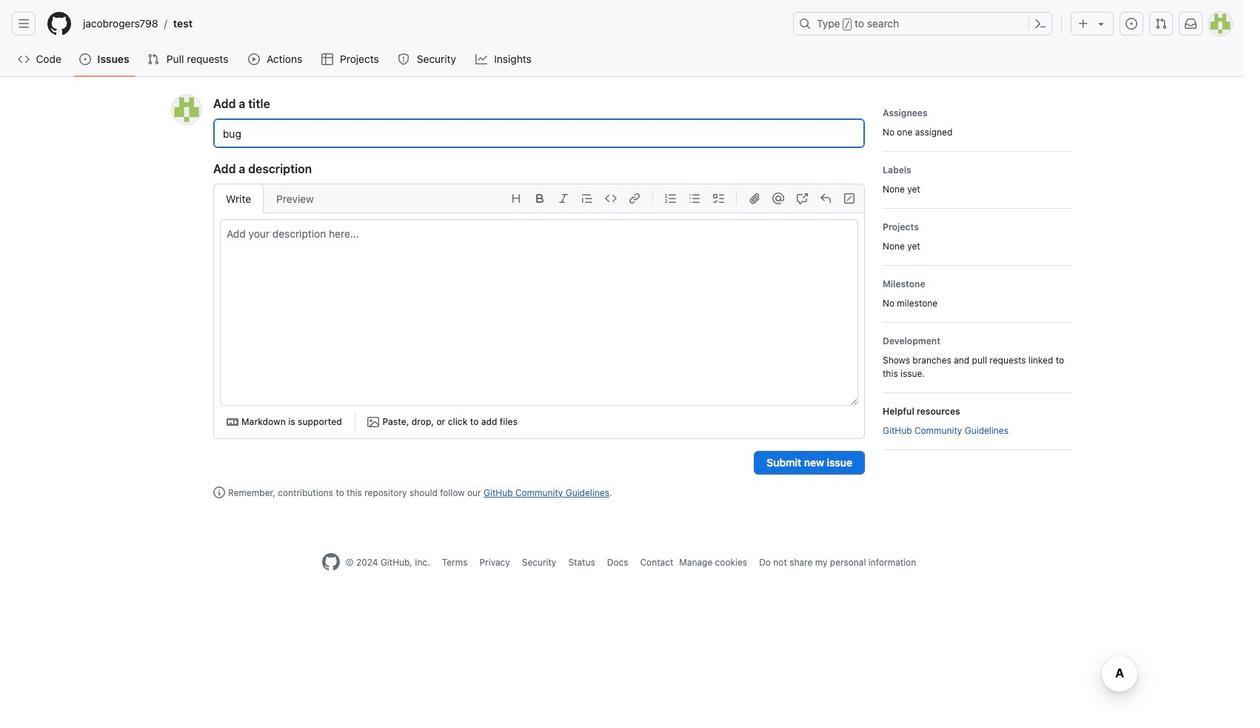 Task type: describe. For each thing, give the bounding box(es) containing it.
Title text field
[[213, 119, 865, 148]]

table image
[[321, 53, 333, 65]]

info image
[[213, 487, 225, 499]]

command palette image
[[1035, 18, 1047, 30]]

shield image
[[398, 53, 410, 65]]

triangle down image
[[1096, 18, 1108, 30]]

inbox image
[[1185, 18, 1197, 30]]

code image
[[18, 53, 30, 65]]

git pull request image for the bottom issue opened 'icon'
[[147, 53, 159, 65]]

graph image
[[475, 53, 487, 65]]



Task type: locate. For each thing, give the bounding box(es) containing it.
banner
[[0, 0, 1245, 77]]

play image
[[248, 53, 260, 65]]

1 vertical spatial homepage image
[[322, 553, 340, 571]]

1 horizontal spatial homepage image
[[322, 553, 340, 571]]

1 horizontal spatial git pull request image
[[1156, 18, 1168, 30]]

0 vertical spatial homepage image
[[47, 12, 71, 36]]

homepage image
[[47, 12, 71, 36], [322, 553, 340, 571]]

  text field
[[221, 220, 858, 405]]

add a comment tab list
[[213, 184, 327, 213]]

1 vertical spatial issue opened image
[[80, 53, 91, 65]]

0 vertical spatial git pull request image
[[1156, 18, 1168, 30]]

git pull request image for topmost issue opened 'icon'
[[1156, 18, 1168, 30]]

@rubyoranges image
[[172, 95, 202, 124]]

issue opened image
[[1126, 18, 1138, 30], [80, 53, 91, 65]]

1 vertical spatial git pull request image
[[147, 53, 159, 65]]

1 horizontal spatial issue opened image
[[1126, 18, 1138, 30]]

markdown image
[[227, 416, 239, 428]]

0 horizontal spatial homepage image
[[47, 12, 71, 36]]

image image
[[368, 416, 380, 428]]

0 vertical spatial issue opened image
[[1126, 18, 1138, 30]]

issue opened image right triangle down image
[[1126, 18, 1138, 30]]

tab panel
[[214, 219, 865, 439]]

issue opened image right code icon
[[80, 53, 91, 65]]

git pull request image
[[1156, 18, 1168, 30], [147, 53, 159, 65]]

list
[[77, 12, 785, 36]]

0 horizontal spatial issue opened image
[[80, 53, 91, 65]]

0 horizontal spatial git pull request image
[[147, 53, 159, 65]]



Task type: vqa. For each thing, say whether or not it's contained in the screenshot.
topmost Triangle Down Icon
no



